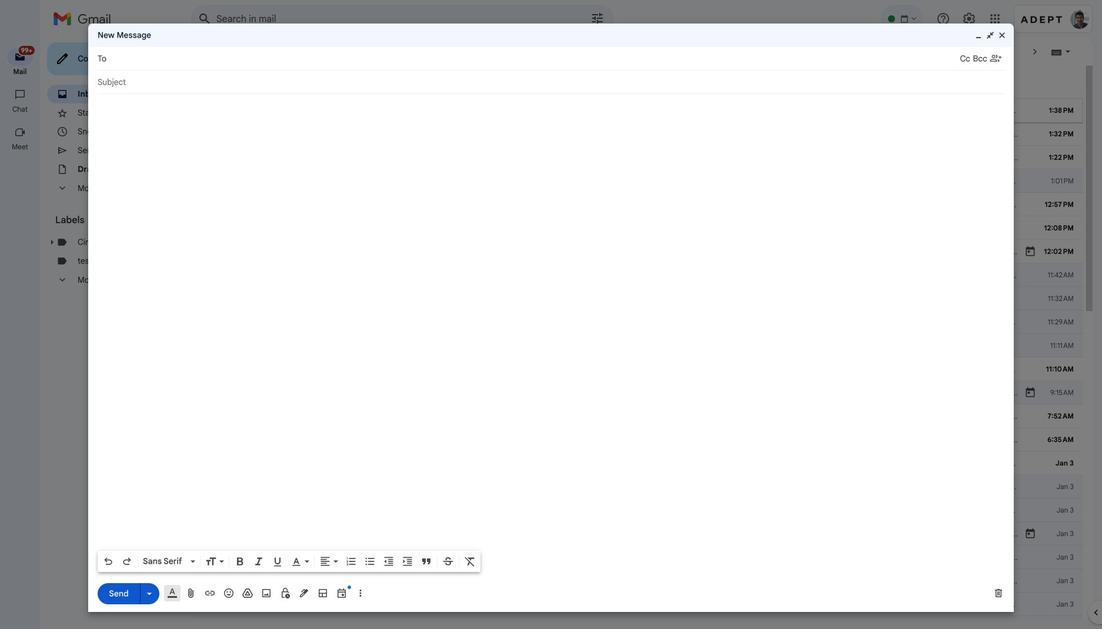 Task type: vqa. For each thing, say whether or not it's contained in the screenshot.
Cherish Haven 'button'
no



Task type: locate. For each thing, give the bounding box(es) containing it.
select a layout image
[[317, 588, 329, 600]]

tab list
[[191, 66, 1084, 99]]

heading
[[0, 67, 40, 76], [0, 105, 40, 114], [0, 142, 40, 152], [55, 214, 167, 226]]

dialog
[[88, 24, 1014, 613]]

16 row from the top
[[191, 452, 1084, 475]]

navigation
[[0, 38, 41, 630]]

older image
[[1030, 46, 1041, 58]]

23 row from the top
[[191, 617, 1084, 630]]

17 row from the top
[[191, 475, 1084, 499]]

Message Body text field
[[98, 100, 1005, 548]]

option
[[141, 556, 188, 568]]

4 row from the top
[[191, 169, 1084, 193]]

refresh image
[[235, 46, 247, 58]]

main content
[[191, 66, 1084, 630]]

Subject field
[[98, 76, 1005, 88]]

row
[[191, 99, 1084, 122], [191, 122, 1084, 146], [191, 146, 1084, 169], [191, 169, 1084, 193], [191, 193, 1084, 217], [191, 217, 1084, 240], [191, 240, 1084, 264], [191, 264, 1084, 287], [191, 287, 1084, 311], [191, 311, 1084, 334], [191, 334, 1084, 358], [191, 358, 1084, 381], [191, 381, 1084, 405], [191, 405, 1084, 428], [191, 428, 1084, 452], [191, 452, 1084, 475], [191, 475, 1084, 499], [191, 499, 1084, 522], [191, 522, 1084, 546], [191, 546, 1084, 570], [191, 570, 1084, 593], [191, 593, 1084, 617], [191, 617, 1084, 630]]

7 row from the top
[[191, 240, 1084, 264]]

quote ‪(⌘⇧9)‬ image
[[421, 556, 432, 568]]

advanced search options image
[[586, 6, 610, 30]]

Search in mail search field
[[191, 5, 614, 33]]

close image
[[998, 31, 1007, 40]]

bulleted list ‪(⌘⇧8)‬ image
[[364, 556, 376, 568]]

10 row from the top
[[191, 311, 1084, 334]]

toggle confidential mode image
[[279, 588, 291, 600]]

settings image
[[963, 12, 977, 26]]

option inside formatting options toolbar
[[141, 556, 188, 568]]

mail, 732 unread messages image
[[14, 48, 33, 60]]

2 row from the top
[[191, 122, 1084, 146]]

6 row from the top
[[191, 217, 1084, 240]]

13 row from the top
[[191, 381, 1084, 405]]

pop out image
[[986, 31, 996, 40]]

18 row from the top
[[191, 499, 1084, 522]]

5 row from the top
[[191, 193, 1084, 217]]

underline ‪(⌘u)‬ image
[[272, 557, 284, 568]]

minimize image
[[974, 31, 984, 40]]

insert signature image
[[298, 588, 310, 600]]



Task type: describe. For each thing, give the bounding box(es) containing it.
20 row from the top
[[191, 546, 1084, 570]]

14 row from the top
[[191, 405, 1084, 428]]

8 row from the top
[[191, 264, 1084, 287]]

remove formatting ‪(⌘\)‬ image
[[464, 556, 476, 568]]

19 row from the top
[[191, 522, 1084, 546]]

redo ‪(⌘y)‬ image
[[121, 556, 133, 568]]

numbered list ‪(⌘⇧7)‬ image
[[345, 556, 357, 568]]

more send options image
[[144, 588, 155, 600]]

21 row from the top
[[191, 570, 1084, 593]]

discard draft ‪(⌘⇧d)‬ image
[[993, 588, 1005, 600]]

22 row from the top
[[191, 593, 1084, 617]]

strikethrough ‪(⌘⇧x)‬ image
[[442, 556, 454, 568]]

more options image
[[357, 588, 364, 600]]

insert link ‪(⌘k)‬ image
[[204, 588, 216, 600]]

indent less ‪(⌘[)‬ image
[[383, 556, 395, 568]]

formatting options toolbar
[[98, 551, 481, 573]]

3 row from the top
[[191, 146, 1084, 169]]

To recipients text field
[[112, 48, 961, 69]]

italic ‪(⌘i)‬ image
[[253, 556, 265, 568]]

attach files image
[[185, 588, 197, 600]]

1 row from the top
[[191, 99, 1084, 122]]

bold ‪(⌘b)‬ image
[[234, 556, 246, 568]]

insert files using drive image
[[242, 588, 254, 600]]

insert emoji ‪(⌘⇧2)‬ image
[[223, 588, 235, 600]]

primary tab
[[191, 66, 338, 99]]

set up a time to meet image
[[336, 588, 348, 600]]

search in mail image
[[194, 8, 215, 29]]

updates tab
[[339, 66, 488, 99]]

undo ‪(⌘z)‬ image
[[102, 556, 114, 568]]

insert photo image
[[261, 588, 272, 600]]

indent more ‪(⌘])‬ image
[[402, 556, 414, 568]]

15 row from the top
[[191, 428, 1084, 452]]

gmail image
[[53, 7, 117, 31]]

12 row from the top
[[191, 358, 1084, 381]]

9 row from the top
[[191, 287, 1084, 311]]

11 row from the top
[[191, 334, 1084, 358]]



